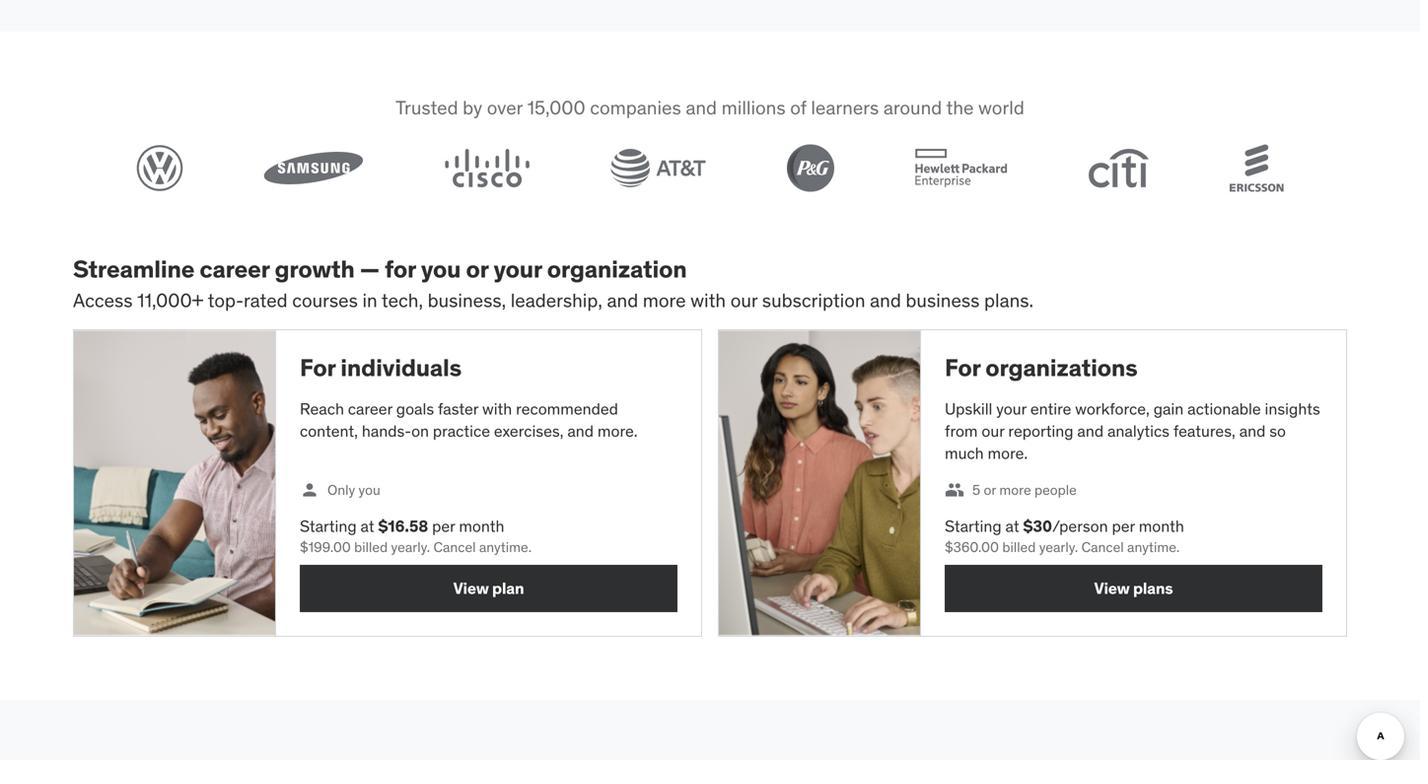 Task type: locate. For each thing, give the bounding box(es) containing it.
0 vertical spatial you
[[421, 254, 461, 284]]

business
[[906, 289, 980, 312]]

and inside 'reach career goals faster with recommended content, hands-on practice exercises, and more.'
[[568, 421, 594, 441]]

0 vertical spatial career
[[200, 254, 270, 284]]

1 small image from the left
[[300, 481, 320, 500]]

starting inside starting at $16.58 per month $199.00 billed yearly. cancel anytime.
[[300, 517, 357, 537]]

1 horizontal spatial per
[[1112, 517, 1135, 537]]

0 vertical spatial your
[[494, 254, 542, 284]]

1 horizontal spatial or
[[984, 481, 996, 499]]

with
[[691, 289, 726, 312], [482, 399, 512, 419]]

career up the hands-
[[348, 399, 393, 419]]

billed down the $16.58
[[354, 539, 388, 556]]

0 horizontal spatial view
[[453, 579, 489, 599]]

career inside 'reach career goals faster with recommended content, hands-on practice exercises, and more.'
[[348, 399, 393, 419]]

more down organization
[[643, 289, 686, 312]]

you right only
[[359, 481, 381, 499]]

you
[[421, 254, 461, 284], [359, 481, 381, 499]]

reach
[[300, 399, 344, 419]]

on
[[411, 421, 429, 441]]

volkswagen logo image
[[136, 145, 183, 192]]

for
[[385, 254, 416, 284]]

courses
[[292, 289, 358, 312]]

world
[[979, 96, 1025, 120]]

0 vertical spatial with
[[691, 289, 726, 312]]

by
[[463, 96, 483, 120]]

1 vertical spatial our
[[982, 421, 1005, 441]]

cancel down /person
[[1082, 539, 1124, 556]]

0 horizontal spatial month
[[459, 517, 505, 537]]

2 per from the left
[[1112, 517, 1135, 537]]

1 horizontal spatial our
[[982, 421, 1005, 441]]

1 horizontal spatial for
[[945, 353, 981, 383]]

for up reach on the left
[[300, 353, 336, 383]]

/person
[[1053, 517, 1108, 537]]

starting
[[300, 517, 357, 537], [945, 517, 1002, 537]]

0 horizontal spatial anytime.
[[479, 539, 532, 556]]

1 horizontal spatial small image
[[945, 481, 965, 500]]

more.
[[598, 421, 638, 441], [988, 443, 1028, 463]]

billed down $30
[[1003, 539, 1036, 556]]

0 horizontal spatial career
[[200, 254, 270, 284]]

billed
[[354, 539, 388, 556], [1003, 539, 1036, 556]]

and left so at the right bottom
[[1240, 421, 1266, 441]]

insights
[[1265, 399, 1321, 419]]

yearly. down $30
[[1040, 539, 1079, 556]]

goals
[[396, 399, 434, 419]]

starting up $199.00 on the bottom of the page
[[300, 517, 357, 537]]

leadership,
[[511, 289, 603, 312]]

0 horizontal spatial our
[[731, 289, 758, 312]]

your
[[494, 254, 542, 284], [997, 399, 1027, 419]]

2 for from the left
[[945, 353, 981, 383]]

per inside starting at $30 /person per month $360.00 billed yearly. cancel anytime.
[[1112, 517, 1135, 537]]

anytime. up 'plans'
[[1128, 539, 1180, 556]]

small image left 5
[[945, 481, 965, 500]]

yearly. down the $16.58
[[391, 539, 430, 556]]

anytime.
[[479, 539, 532, 556], [1128, 539, 1180, 556]]

plans
[[1133, 579, 1173, 599]]

1 per from the left
[[432, 517, 455, 537]]

career for reach
[[348, 399, 393, 419]]

1 horizontal spatial yearly.
[[1040, 539, 1079, 556]]

career up 'top-'
[[200, 254, 270, 284]]

month up 'plans'
[[1139, 517, 1185, 537]]

view for for organizations
[[1095, 579, 1130, 599]]

at
[[361, 517, 374, 537], [1006, 517, 1020, 537]]

anytime. up plan
[[479, 539, 532, 556]]

organizations
[[986, 353, 1138, 383]]

0 horizontal spatial you
[[359, 481, 381, 499]]

learners
[[811, 96, 879, 120]]

att&t logo image
[[611, 149, 706, 188]]

$16.58
[[378, 517, 428, 537]]

recommended
[[516, 399, 618, 419]]

0 horizontal spatial small image
[[300, 481, 320, 500]]

1 vertical spatial more
[[1000, 481, 1032, 499]]

1 vertical spatial you
[[359, 481, 381, 499]]

0 horizontal spatial or
[[466, 254, 489, 284]]

month up view plan
[[459, 517, 505, 537]]

1 vertical spatial career
[[348, 399, 393, 419]]

per
[[432, 517, 455, 537], [1112, 517, 1135, 537]]

so
[[1270, 421, 1286, 441]]

career inside streamline career growth — for you or your organization access 11,000+ top-rated courses in tech, business, leadership, and more with our subscription and business plans.
[[200, 254, 270, 284]]

you right for
[[421, 254, 461, 284]]

1 horizontal spatial cancel
[[1082, 539, 1124, 556]]

reach career goals faster with recommended content, hands-on practice exercises, and more.
[[300, 399, 638, 441]]

small image for for individuals
[[300, 481, 320, 500]]

more
[[643, 289, 686, 312], [1000, 481, 1032, 499]]

0 vertical spatial more
[[643, 289, 686, 312]]

0 horizontal spatial at
[[361, 517, 374, 537]]

career
[[200, 254, 270, 284], [348, 399, 393, 419]]

anytime. inside starting at $30 /person per month $360.00 billed yearly. cancel anytime.
[[1128, 539, 1180, 556]]

$199.00
[[300, 539, 351, 556]]

yearly. inside starting at $16.58 per month $199.00 billed yearly. cancel anytime.
[[391, 539, 430, 556]]

2 month from the left
[[1139, 517, 1185, 537]]

1 billed from the left
[[354, 539, 388, 556]]

view plan
[[453, 579, 524, 599]]

plan
[[492, 579, 524, 599]]

view
[[453, 579, 489, 599], [1095, 579, 1130, 599]]

1 horizontal spatial starting
[[945, 517, 1002, 537]]

0 horizontal spatial billed
[[354, 539, 388, 556]]

1 horizontal spatial you
[[421, 254, 461, 284]]

features,
[[1174, 421, 1236, 441]]

our right from
[[982, 421, 1005, 441]]

actionable
[[1188, 399, 1261, 419]]

1 horizontal spatial career
[[348, 399, 393, 419]]

you inside streamline career growth — for you or your organization access 11,000+ top-rated courses in tech, business, leadership, and more with our subscription and business plans.
[[421, 254, 461, 284]]

1 horizontal spatial billed
[[1003, 539, 1036, 556]]

more. down 'reporting'
[[988, 443, 1028, 463]]

small image
[[300, 481, 320, 500], [945, 481, 965, 500]]

0 horizontal spatial cancel
[[434, 539, 476, 556]]

0 vertical spatial more.
[[598, 421, 638, 441]]

subscription
[[762, 289, 866, 312]]

cancel
[[434, 539, 476, 556], [1082, 539, 1124, 556]]

15,000
[[527, 96, 586, 120]]

1 vertical spatial your
[[997, 399, 1027, 419]]

2 view from the left
[[1095, 579, 1130, 599]]

yearly.
[[391, 539, 430, 556], [1040, 539, 1079, 556]]

around
[[884, 96, 942, 120]]

rated
[[244, 289, 288, 312]]

and
[[686, 96, 717, 120], [607, 289, 638, 312], [870, 289, 902, 312], [568, 421, 594, 441], [1078, 421, 1104, 441], [1240, 421, 1266, 441]]

more. inside 'reach career goals faster with recommended content, hands-on practice exercises, and more.'
[[598, 421, 638, 441]]

1 cancel from the left
[[434, 539, 476, 556]]

1 horizontal spatial view
[[1095, 579, 1130, 599]]

view for for individuals
[[453, 579, 489, 599]]

samsung logo image
[[264, 152, 364, 185]]

workforce,
[[1076, 399, 1150, 419]]

reporting
[[1009, 421, 1074, 441]]

1 horizontal spatial more.
[[988, 443, 1028, 463]]

cancel up view plan
[[434, 539, 476, 556]]

starting at $16.58 per month $199.00 billed yearly. cancel anytime.
[[300, 517, 532, 556]]

more. down recommended at the bottom of page
[[598, 421, 638, 441]]

1 anytime. from the left
[[479, 539, 532, 556]]

0 vertical spatial our
[[731, 289, 758, 312]]

month
[[459, 517, 505, 537], [1139, 517, 1185, 537]]

or
[[466, 254, 489, 284], [984, 481, 996, 499]]

1 vertical spatial more.
[[988, 443, 1028, 463]]

and down recommended at the bottom of page
[[568, 421, 594, 441]]

2 yearly. from the left
[[1040, 539, 1079, 556]]

at left $30
[[1006, 517, 1020, 537]]

with inside 'reach career goals faster with recommended content, hands-on practice exercises, and more.'
[[482, 399, 512, 419]]

5 or more people
[[973, 481, 1077, 499]]

or right 5
[[984, 481, 996, 499]]

2 starting from the left
[[945, 517, 1002, 537]]

for
[[300, 353, 336, 383], [945, 353, 981, 383]]

0 horizontal spatial more
[[643, 289, 686, 312]]

our left subscription
[[731, 289, 758, 312]]

1 yearly. from the left
[[391, 539, 430, 556]]

in
[[362, 289, 378, 312]]

2 anytime. from the left
[[1128, 539, 1180, 556]]

view left 'plans'
[[1095, 579, 1130, 599]]

much
[[945, 443, 984, 463]]

0 horizontal spatial per
[[432, 517, 455, 537]]

per right the $16.58
[[432, 517, 455, 537]]

1 horizontal spatial anytime.
[[1128, 539, 1180, 556]]

at left the $16.58
[[361, 517, 374, 537]]

hewlett packard enterprise logo image
[[915, 149, 1008, 188]]

1 starting from the left
[[300, 517, 357, 537]]

at inside starting at $16.58 per month $199.00 billed yearly. cancel anytime.
[[361, 517, 374, 537]]

1 horizontal spatial at
[[1006, 517, 1020, 537]]

0 horizontal spatial more.
[[598, 421, 638, 441]]

per right /person
[[1112, 517, 1135, 537]]

our
[[731, 289, 758, 312], [982, 421, 1005, 441]]

1 horizontal spatial month
[[1139, 517, 1185, 537]]

cisco logo image
[[444, 149, 530, 188]]

with inside streamline career growth — for you or your organization access 11,000+ top-rated courses in tech, business, leadership, and more with our subscription and business plans.
[[691, 289, 726, 312]]

1 horizontal spatial your
[[997, 399, 1027, 419]]

at inside starting at $30 /person per month $360.00 billed yearly. cancel anytime.
[[1006, 517, 1020, 537]]

more right 5
[[1000, 481, 1032, 499]]

1 view from the left
[[453, 579, 489, 599]]

starting inside starting at $30 /person per month $360.00 billed yearly. cancel anytime.
[[945, 517, 1002, 537]]

1 horizontal spatial with
[[691, 289, 726, 312]]

month inside starting at $16.58 per month $199.00 billed yearly. cancel anytime.
[[459, 517, 505, 537]]

1 at from the left
[[361, 517, 374, 537]]

0 horizontal spatial your
[[494, 254, 542, 284]]

starting for $16.58
[[300, 517, 357, 537]]

business,
[[428, 289, 506, 312]]

our inside upskill your entire workforce, gain actionable insights from our reporting and analytics features, and so much more.
[[982, 421, 1005, 441]]

0 horizontal spatial starting
[[300, 517, 357, 537]]

2 cancel from the left
[[1082, 539, 1124, 556]]

2 small image from the left
[[945, 481, 965, 500]]

your up leadership,
[[494, 254, 542, 284]]

for up "upskill"
[[945, 353, 981, 383]]

of
[[790, 96, 807, 120]]

1 for from the left
[[300, 353, 336, 383]]

view left plan
[[453, 579, 489, 599]]

upskill your entire workforce, gain actionable insights from our reporting and analytics features, and so much more.
[[945, 399, 1321, 463]]

1 month from the left
[[459, 517, 505, 537]]

0 vertical spatial or
[[466, 254, 489, 284]]

2 billed from the left
[[1003, 539, 1036, 556]]

1 horizontal spatial more
[[1000, 481, 1032, 499]]

and down workforce,
[[1078, 421, 1104, 441]]

0 horizontal spatial yearly.
[[391, 539, 430, 556]]

or up business,
[[466, 254, 489, 284]]

starting up $360.00
[[945, 517, 1002, 537]]

0 horizontal spatial for
[[300, 353, 336, 383]]

0 horizontal spatial with
[[482, 399, 512, 419]]

2 at from the left
[[1006, 517, 1020, 537]]

your up 'reporting'
[[997, 399, 1027, 419]]

only
[[328, 481, 355, 499]]

1 vertical spatial with
[[482, 399, 512, 419]]

small image left only
[[300, 481, 320, 500]]

billed inside starting at $30 /person per month $360.00 billed yearly. cancel anytime.
[[1003, 539, 1036, 556]]



Task type: vqa. For each thing, say whether or not it's contained in the screenshot.
the right More
yes



Task type: describe. For each thing, give the bounding box(es) containing it.
plans.
[[985, 289, 1034, 312]]

view plans link
[[945, 565, 1323, 613]]

content,
[[300, 421, 358, 441]]

over
[[487, 96, 523, 120]]

analytics
[[1108, 421, 1170, 441]]

and left business
[[870, 289, 902, 312]]

more. inside upskill your entire workforce, gain actionable insights from our reporting and analytics features, and so much more.
[[988, 443, 1028, 463]]

billed inside starting at $16.58 per month $199.00 billed yearly. cancel anytime.
[[354, 539, 388, 556]]

top-
[[208, 289, 244, 312]]

growth
[[275, 254, 355, 284]]

gain
[[1154, 399, 1184, 419]]

cancel inside starting at $30 /person per month $360.00 billed yearly. cancel anytime.
[[1082, 539, 1124, 556]]

career for streamline
[[200, 254, 270, 284]]

organization
[[547, 254, 687, 284]]

citi logo image
[[1088, 149, 1150, 188]]

for for for organizations
[[945, 353, 981, 383]]

your inside streamline career growth — for you or your organization access 11,000+ top-rated courses in tech, business, leadership, and more with our subscription and business plans.
[[494, 254, 542, 284]]

$360.00
[[945, 539, 999, 556]]

month inside starting at $30 /person per month $360.00 billed yearly. cancel anytime.
[[1139, 517, 1185, 537]]

trusted by over 15,000 companies and millions of learners around the world
[[396, 96, 1025, 120]]

streamline career growth — for you or your organization access 11,000+ top-rated courses in tech, business, leadership, and more with our subscription and business plans.
[[73, 254, 1034, 312]]

for for for individuals
[[300, 353, 336, 383]]

access
[[73, 289, 133, 312]]

per inside starting at $16.58 per month $199.00 billed yearly. cancel anytime.
[[432, 517, 455, 537]]

hands-
[[362, 421, 411, 441]]

starting at $30 /person per month $360.00 billed yearly. cancel anytime.
[[945, 517, 1185, 556]]

tech,
[[382, 289, 423, 312]]

companies
[[590, 96, 681, 120]]

only you
[[328, 481, 381, 499]]

our inside streamline career growth — for you or your organization access 11,000+ top-rated courses in tech, business, leadership, and more with our subscription and business plans.
[[731, 289, 758, 312]]

1 vertical spatial or
[[984, 481, 996, 499]]

practice
[[433, 421, 490, 441]]

and down organization
[[607, 289, 638, 312]]

individuals
[[341, 353, 462, 383]]

at for $16.58
[[361, 517, 374, 537]]

procter & gamble logo image
[[787, 145, 834, 192]]

people
[[1035, 481, 1077, 499]]

from
[[945, 421, 978, 441]]

upskill
[[945, 399, 993, 419]]

or inside streamline career growth — for you or your organization access 11,000+ top-rated courses in tech, business, leadership, and more with our subscription and business plans.
[[466, 254, 489, 284]]

more inside streamline career growth — for you or your organization access 11,000+ top-rated courses in tech, business, leadership, and more with our subscription and business plans.
[[643, 289, 686, 312]]

view plans
[[1095, 579, 1173, 599]]

$30
[[1024, 517, 1053, 537]]

for organizations
[[945, 353, 1138, 383]]

streamline
[[73, 254, 195, 284]]

exercises,
[[494, 421, 564, 441]]

starting for $30
[[945, 517, 1002, 537]]

small image for for organizations
[[945, 481, 965, 500]]

ericsson logo image
[[1230, 145, 1284, 192]]

your inside upskill your entire workforce, gain actionable insights from our reporting and analytics features, and so much more.
[[997, 399, 1027, 419]]

for individuals
[[300, 353, 462, 383]]

faster
[[438, 399, 479, 419]]

11,000+
[[137, 289, 204, 312]]

anytime. inside starting at $16.58 per month $199.00 billed yearly. cancel anytime.
[[479, 539, 532, 556]]

view plan link
[[300, 565, 678, 613]]

—
[[360, 254, 380, 284]]

cancel inside starting at $16.58 per month $199.00 billed yearly. cancel anytime.
[[434, 539, 476, 556]]

at for $30
[[1006, 517, 1020, 537]]

and left 'millions' at the top
[[686, 96, 717, 120]]

the
[[947, 96, 974, 120]]

yearly. inside starting at $30 /person per month $360.00 billed yearly. cancel anytime.
[[1040, 539, 1079, 556]]

millions
[[722, 96, 786, 120]]

entire
[[1031, 399, 1072, 419]]

5
[[973, 481, 981, 499]]

trusted
[[396, 96, 458, 120]]



